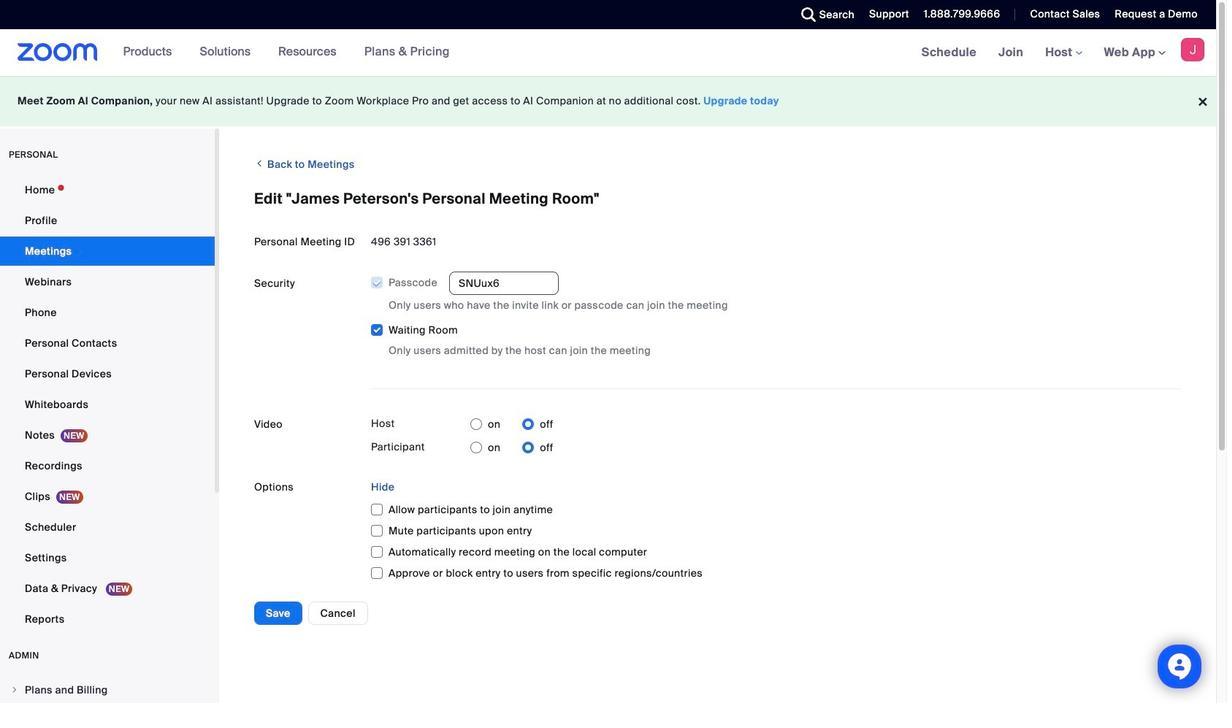 Task type: vqa. For each thing, say whether or not it's contained in the screenshot.
"Clips" link
no



Task type: locate. For each thing, give the bounding box(es) containing it.
None text field
[[449, 272, 559, 295]]

group
[[371, 272, 1182, 359]]

right image
[[10, 686, 19, 695]]

footer
[[0, 76, 1217, 126]]

menu item
[[0, 677, 215, 704]]

profile picture image
[[1182, 38, 1205, 61]]

banner
[[0, 29, 1217, 77]]

option group
[[471, 413, 554, 436], [471, 436, 554, 460]]

left image
[[254, 156, 265, 171]]

1 option group from the top
[[471, 413, 554, 436]]

2 option group from the top
[[471, 436, 554, 460]]



Task type: describe. For each thing, give the bounding box(es) containing it.
zoom logo image
[[18, 43, 98, 61]]

meetings navigation
[[911, 29, 1217, 77]]

product information navigation
[[112, 29, 461, 76]]

personal menu menu
[[0, 175, 215, 636]]



